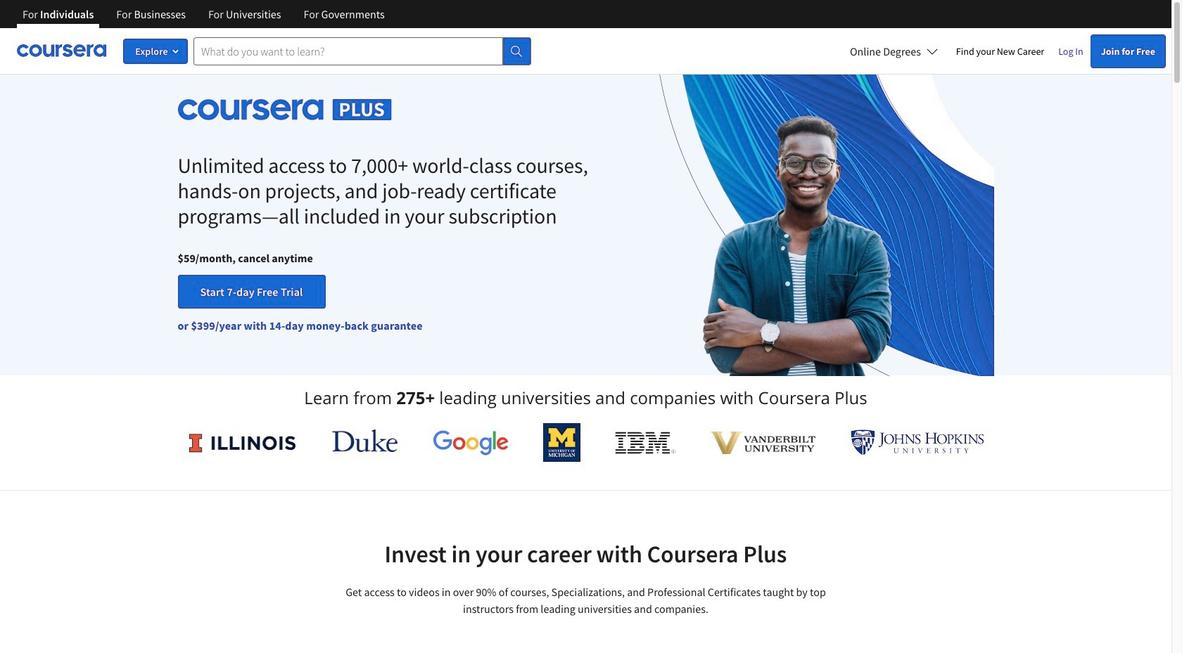 Task type: vqa. For each thing, say whether or not it's contained in the screenshot.
option group
no



Task type: describe. For each thing, give the bounding box(es) containing it.
banner navigation
[[11, 0, 396, 39]]

What do you want to learn? text field
[[194, 37, 503, 65]]



Task type: locate. For each thing, give the bounding box(es) containing it.
None search field
[[194, 37, 531, 65]]

coursera image
[[17, 40, 106, 62]]

ibm image
[[615, 432, 676, 454]]

johns hopkins university image
[[851, 430, 984, 456]]

university of illinois at urbana-champaign image
[[188, 432, 298, 454]]

duke university image
[[333, 430, 398, 453]]

google image
[[433, 430, 509, 456]]

university of michigan image
[[544, 424, 581, 462]]

vanderbilt image
[[711, 432, 816, 454]]

coursera plus image
[[178, 99, 392, 120]]



